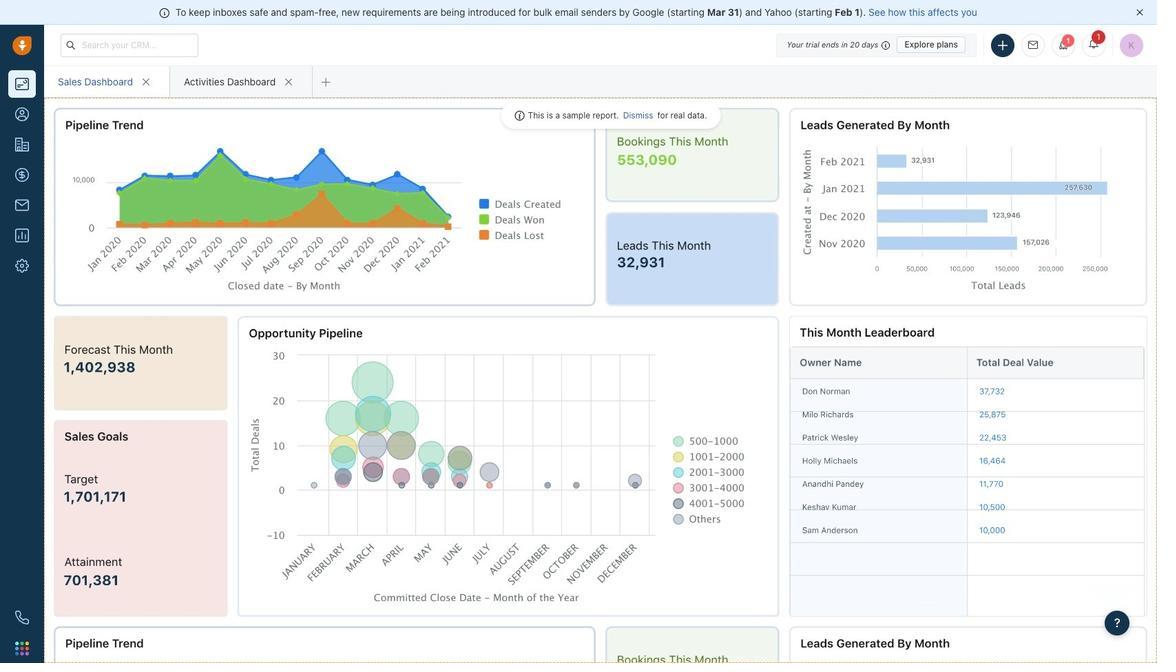 Task type: locate. For each thing, give the bounding box(es) containing it.
send email image
[[1029, 41, 1039, 50]]

close image
[[1137, 9, 1144, 16]]

phone image
[[15, 611, 29, 625]]

Search your CRM... text field
[[61, 33, 198, 57]]



Task type: vqa. For each thing, say whether or not it's contained in the screenshot.
Clear Formatting icon
no



Task type: describe. For each thing, give the bounding box(es) containing it.
freshworks switcher image
[[15, 642, 29, 656]]

phone element
[[8, 604, 36, 632]]



